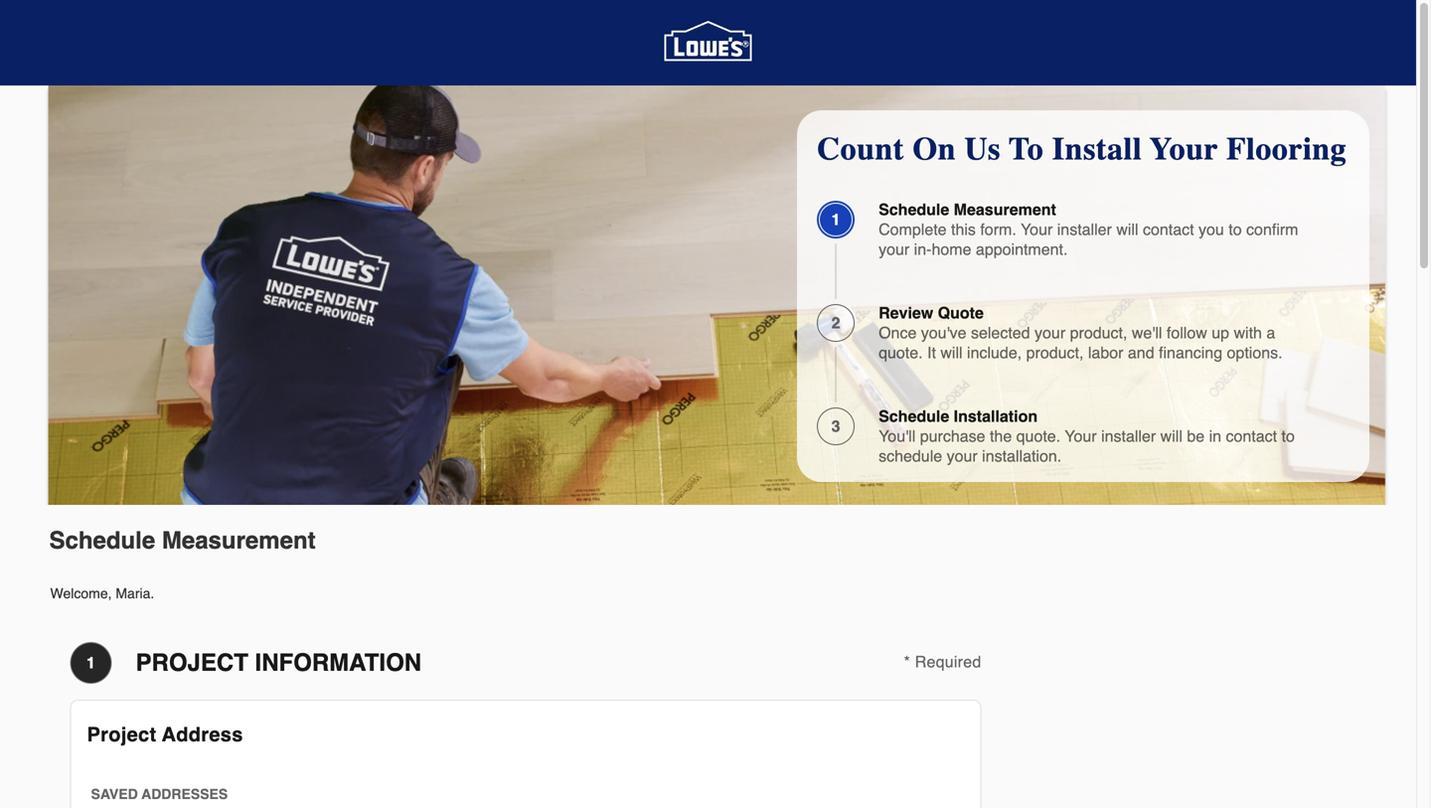 Task type: describe. For each thing, give the bounding box(es) containing it.
contact inside schedule measurement complete this form. your installer will contact you  to confirm your in-home appointment.
[[1144, 220, 1195, 239]]

contact inside schedule installation you'll purchase the quote. your installer will be in contact to schedule your installation.
[[1227, 427, 1278, 446]]

home
[[932, 240, 972, 259]]

you
[[1199, 220, 1225, 239]]

once
[[879, 324, 917, 342]]

selected
[[972, 324, 1031, 342]]

installer inside schedule installation you'll purchase the quote. your installer will be in contact to schedule your installation.
[[1102, 427, 1157, 446]]

welcome,
[[50, 586, 112, 602]]

schedule for schedule measurement complete this form. your installer will contact you  to confirm your in-home appointment.
[[879, 200, 950, 219]]

will inside schedule measurement complete this form. your installer will contact you  to confirm your in-home appointment.
[[1117, 220, 1139, 239]]

measurement for schedule measurement complete this form. your installer will contact you  to confirm your in-home appointment.
[[954, 200, 1057, 219]]

saved
[[91, 787, 138, 803]]

installer inside schedule measurement complete this form. your installer will contact you  to confirm your in-home appointment.
[[1058, 220, 1113, 239]]

0 horizontal spatial 1 button
[[70, 642, 112, 684]]

on
[[913, 131, 957, 168]]

your for install
[[1151, 131, 1219, 168]]

project
[[136, 649, 248, 677]]

we'll
[[1133, 324, 1163, 342]]

appointment.
[[976, 240, 1068, 259]]

your inside schedule installation you'll purchase the quote. your installer will be in contact to schedule your installation.
[[947, 447, 978, 465]]

quote
[[938, 304, 984, 322]]

review quote once you've selected your product, we'll follow up with a quote. it will include, product, labor and financing options.
[[879, 304, 1283, 362]]

financing
[[1160, 344, 1223, 362]]

options.
[[1228, 344, 1283, 362]]

welcome, maria.
[[50, 586, 154, 602]]

you've
[[922, 324, 967, 342]]

your inside schedule measurement complete this form. your installer will contact you  to confirm your in-home appointment.
[[879, 240, 910, 259]]

address
[[162, 723, 243, 746]]

in-
[[915, 240, 932, 259]]

follow
[[1167, 324, 1208, 342]]

installation
[[954, 407, 1038, 426]]

will inside schedule installation you'll purchase the quote. your installer will be in contact to schedule your installation.
[[1161, 427, 1183, 446]]

measurement for schedule measurement
[[162, 527, 316, 554]]

confirm
[[1247, 220, 1299, 239]]

count
[[818, 131, 905, 168]]

flooring
[[1227, 131, 1348, 168]]

schedule
[[879, 447, 943, 465]]

lowe's home improvement logo image
[[665, 0, 752, 87]]

your inside review quote once you've selected your product, we'll follow up with a quote. it will include, product, labor and financing options.
[[1035, 324, 1066, 342]]



Task type: locate. For each thing, give the bounding box(es) containing it.
1 vertical spatial 1
[[87, 654, 95, 672]]

0 vertical spatial 1 button
[[818, 201, 855, 239]]

schedule inside schedule installation you'll purchase the quote. your installer will be in contact to schedule your installation.
[[879, 407, 950, 426]]

installer
[[1058, 220, 1113, 239], [1102, 427, 1157, 446]]

be
[[1188, 427, 1205, 446]]

saved addresses
[[91, 787, 228, 803]]

contact right 'in'
[[1227, 427, 1278, 446]]

1 button down welcome,
[[70, 642, 112, 684]]

project
[[87, 723, 157, 746]]

1 horizontal spatial quote.
[[1017, 427, 1061, 446]]

your down purchase on the right bottom of page
[[947, 447, 978, 465]]

a
[[1267, 324, 1276, 342]]

0 vertical spatial contact
[[1144, 220, 1195, 239]]

form.
[[981, 220, 1017, 239]]

1 horizontal spatial 1
[[832, 210, 841, 229]]

2 vertical spatial your
[[1065, 427, 1098, 446]]

2 horizontal spatial your
[[1151, 131, 1219, 168]]

measurement inside schedule measurement complete this form. your installer will contact you  to confirm your in-home appointment.
[[954, 200, 1057, 219]]

to inside schedule measurement complete this form. your installer will contact you  to confirm your in-home appointment.
[[1229, 220, 1243, 239]]

0 vertical spatial product,
[[1071, 324, 1128, 342]]

will left you
[[1117, 220, 1139, 239]]

the
[[990, 427, 1013, 446]]

product, up labor
[[1071, 324, 1128, 342]]

schedule for schedule measurement
[[49, 527, 155, 554]]

0 vertical spatial your
[[1151, 131, 1219, 168]]

purchase
[[921, 427, 986, 446]]

schedule up you'll
[[879, 407, 950, 426]]

1 vertical spatial contact
[[1227, 427, 1278, 446]]

required
[[916, 653, 982, 671]]

0 horizontal spatial contact
[[1144, 220, 1195, 239]]

measurement
[[954, 200, 1057, 219], [162, 527, 316, 554]]

will
[[1117, 220, 1139, 239], [941, 344, 963, 362], [1161, 427, 1183, 446]]

installation.
[[983, 447, 1062, 465]]

2 vertical spatial will
[[1161, 427, 1183, 446]]

your inside schedule installation you'll purchase the quote. your installer will be in contact to schedule your installation.
[[1065, 427, 1098, 446]]

review
[[879, 304, 934, 322]]

2 horizontal spatial will
[[1161, 427, 1183, 446]]

up
[[1212, 324, 1230, 342]]

project address
[[87, 723, 243, 746]]

1 vertical spatial measurement
[[162, 527, 316, 554]]

maria.
[[116, 586, 154, 602]]

1 vertical spatial quote.
[[1017, 427, 1061, 446]]

1 vertical spatial will
[[941, 344, 963, 362]]

in
[[1210, 427, 1222, 446]]

quote. inside review quote once you've selected your product, we'll follow up with a quote. it will include, product, labor and financing options.
[[879, 344, 923, 362]]

schedule
[[879, 200, 950, 219], [879, 407, 950, 426], [49, 527, 155, 554]]

0 vertical spatial quote.
[[879, 344, 923, 362]]

0 vertical spatial will
[[1117, 220, 1139, 239]]

with
[[1235, 324, 1263, 342]]

install
[[1053, 131, 1143, 168]]

to inside schedule installation you'll purchase the quote. your installer will be in contact to schedule your installation.
[[1282, 427, 1296, 446]]

0 horizontal spatial your
[[1021, 220, 1053, 239]]

2 button
[[818, 304, 855, 342]]

to
[[1010, 131, 1044, 168]]

quote. inside schedule installation you'll purchase the quote. your installer will be in contact to schedule your installation.
[[1017, 427, 1061, 446]]

your for form.
[[1021, 220, 1053, 239]]

it
[[928, 344, 937, 362]]

0 horizontal spatial 1
[[87, 654, 95, 672]]

addresses
[[142, 787, 228, 803]]

3
[[832, 417, 841, 436]]

and
[[1129, 344, 1155, 362]]

0 horizontal spatial quote.
[[879, 344, 923, 362]]

2 vertical spatial your
[[947, 447, 978, 465]]

this
[[952, 220, 976, 239]]

installer left be
[[1102, 427, 1157, 446]]

1 horizontal spatial your
[[947, 447, 978, 465]]

1 vertical spatial 1 button
[[70, 642, 112, 684]]

2 horizontal spatial your
[[1035, 324, 1066, 342]]

schedule installation you'll purchase the quote. your installer will be in contact to schedule your installation.
[[879, 407, 1296, 465]]

your inside schedule measurement complete this form. your installer will contact you  to confirm your in-home appointment.
[[1021, 220, 1053, 239]]

1 vertical spatial schedule
[[879, 407, 950, 426]]

labor
[[1089, 344, 1124, 362]]

1 vertical spatial product,
[[1027, 344, 1084, 362]]

0 vertical spatial schedule
[[879, 200, 950, 219]]

contact left you
[[1144, 220, 1195, 239]]

1 horizontal spatial to
[[1282, 427, 1296, 446]]

your up you
[[1151, 131, 1219, 168]]

your
[[879, 240, 910, 259], [1035, 324, 1066, 342], [947, 447, 978, 465]]

1 vertical spatial to
[[1282, 427, 1296, 446]]

1 horizontal spatial your
[[1065, 427, 1098, 446]]

1 vertical spatial your
[[1021, 220, 1053, 239]]

0 vertical spatial measurement
[[954, 200, 1057, 219]]

0 horizontal spatial measurement
[[162, 527, 316, 554]]

1 down count
[[832, 210, 841, 229]]

count on us to install your flooring
[[818, 131, 1348, 168]]

you'll
[[879, 427, 916, 446]]

project information
[[136, 649, 422, 677]]

quote.
[[879, 344, 923, 362], [1017, 427, 1061, 446]]

us
[[965, 131, 1001, 168]]

1 horizontal spatial measurement
[[954, 200, 1057, 219]]

will left be
[[1161, 427, 1183, 446]]

will inside review quote once you've selected your product, we'll follow up with a quote. it will include, product, labor and financing options.
[[941, 344, 963, 362]]

1 button
[[818, 201, 855, 239], [70, 642, 112, 684]]

to
[[1229, 220, 1243, 239], [1282, 427, 1296, 446]]

information
[[255, 649, 422, 677]]

0 vertical spatial to
[[1229, 220, 1243, 239]]

product, left labor
[[1027, 344, 1084, 362]]

* required
[[904, 653, 982, 671]]

schedule measurement
[[49, 527, 316, 554]]

to right you
[[1229, 220, 1243, 239]]

1 vertical spatial your
[[1035, 324, 1066, 342]]

installer up appointment. on the right of page
[[1058, 220, 1113, 239]]

2 vertical spatial schedule
[[49, 527, 155, 554]]

0 horizontal spatial to
[[1229, 220, 1243, 239]]

your up appointment. on the right of page
[[1021, 220, 1053, 239]]

3 button
[[818, 408, 855, 446]]

0 vertical spatial 1
[[832, 210, 841, 229]]

schedule inside schedule measurement complete this form. your installer will contact you  to confirm your in-home appointment.
[[879, 200, 950, 219]]

2
[[832, 314, 841, 332]]

1 horizontal spatial 1 button
[[818, 201, 855, 239]]

1 vertical spatial installer
[[1102, 427, 1157, 446]]

to right 'in'
[[1282, 427, 1296, 446]]

1 horizontal spatial will
[[1117, 220, 1139, 239]]

complete
[[879, 220, 947, 239]]

your right the
[[1065, 427, 1098, 446]]

schedule for schedule installation you'll purchase the quote. your installer will be in contact to schedule your installation.
[[879, 407, 950, 426]]

1 down welcome,
[[87, 654, 95, 672]]

0 horizontal spatial will
[[941, 344, 963, 362]]

contact
[[1144, 220, 1195, 239], [1227, 427, 1278, 446]]

1 horizontal spatial contact
[[1227, 427, 1278, 446]]

your
[[1151, 131, 1219, 168], [1021, 220, 1053, 239], [1065, 427, 1098, 446]]

schedule up the welcome, maria.
[[49, 527, 155, 554]]

product,
[[1071, 324, 1128, 342], [1027, 344, 1084, 362]]

quote. down once
[[879, 344, 923, 362]]

include,
[[968, 344, 1022, 362]]

will right the it
[[941, 344, 963, 362]]

1 button down count
[[818, 201, 855, 239]]

1
[[832, 210, 841, 229], [87, 654, 95, 672]]

0 vertical spatial installer
[[1058, 220, 1113, 239]]

quote. up installation.
[[1017, 427, 1061, 446]]

schedule up complete
[[879, 200, 950, 219]]

your down complete
[[879, 240, 910, 259]]

*
[[904, 653, 911, 671]]

0 vertical spatial your
[[879, 240, 910, 259]]

your right selected
[[1035, 324, 1066, 342]]

schedule measurement complete this form. your installer will contact you  to confirm your in-home appointment.
[[879, 200, 1299, 259]]

0 horizontal spatial your
[[879, 240, 910, 259]]



Task type: vqa. For each thing, say whether or not it's contained in the screenshot.
Schedule inside the SCHEDULE MEASUREMENT COMPLETE THIS FORM. YOUR INSTALLER WILL CONTACT YOU  TO CONFIRM YOUR IN-HOME APPOINTMENT.
yes



